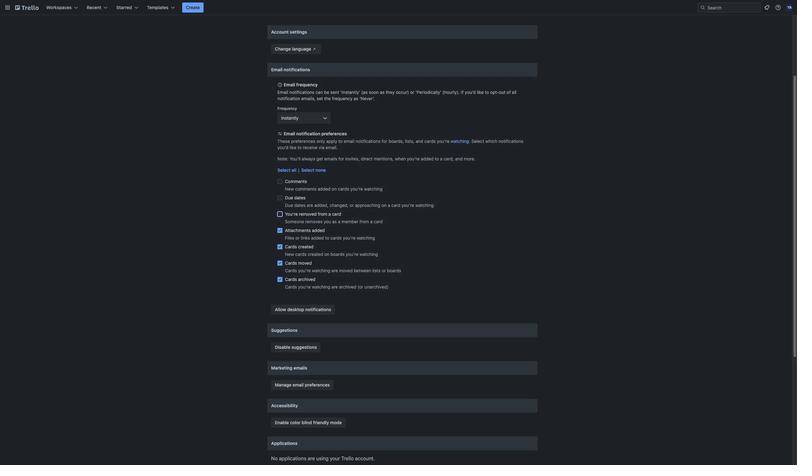 Task type: locate. For each thing, give the bounding box(es) containing it.
boards
[[331, 252, 345, 257], [387, 268, 401, 273]]

like left opt-
[[477, 90, 484, 95]]

to inside email notifications can be sent 'instantly' (as soon as they occur) or 'periodically' (hourly). if you'd like to opt-out of all notification emails, set the frequency as 'never'.
[[485, 90, 489, 95]]

enable color blind friendly mode
[[275, 420, 342, 426]]

allow desktop notifications
[[275, 307, 331, 312]]

notification up frequency
[[278, 96, 300, 101]]

0 vertical spatial dates
[[294, 195, 306, 201]]

2 vertical spatial on
[[324, 252, 330, 257]]

0 horizontal spatial you'd
[[278, 145, 289, 150]]

manage email preferences
[[275, 383, 330, 388]]

0 vertical spatial preferences
[[322, 131, 347, 136]]

1 vertical spatial and
[[455, 156, 463, 162]]

on for boards
[[324, 252, 330, 257]]

1 vertical spatial you'd
[[278, 145, 289, 150]]

set
[[317, 96, 323, 101]]

emails up manage email preferences
[[294, 366, 307, 371]]

1 cards from the top
[[285, 244, 297, 250]]

allow desktop notifications link
[[271, 305, 335, 315]]

email up frequency
[[278, 90, 288, 95]]

0 horizontal spatial emails
[[294, 366, 307, 371]]

select right .
[[472, 139, 484, 144]]

notifications down email frequency
[[290, 90, 315, 95]]

friendly
[[313, 420, 329, 426]]

and right card,
[[455, 156, 463, 162]]

frequency down sent
[[332, 96, 353, 101]]

1 vertical spatial new
[[285, 252, 294, 257]]

0 horizontal spatial on
[[324, 252, 330, 257]]

2 due from the top
[[285, 203, 293, 208]]

frequency up emails,
[[296, 82, 318, 87]]

email
[[271, 67, 283, 72], [284, 82, 295, 87], [278, 90, 288, 95], [284, 131, 295, 136]]

cards down someone removes you as a member from a card
[[331, 235, 342, 241]]

when
[[395, 156, 406, 162]]

as down the 'instantly'
[[354, 96, 358, 101]]

comments
[[285, 179, 307, 184]]

1 horizontal spatial card
[[374, 219, 383, 224]]

direct
[[361, 156, 373, 162]]

1 horizontal spatial boards
[[387, 268, 401, 273]]

email up these
[[284, 131, 295, 136]]

1 vertical spatial email
[[293, 383, 304, 388]]

0 horizontal spatial boards
[[331, 252, 345, 257]]

the
[[324, 96, 331, 101]]

. select which notifications you'd like to receive via email.
[[278, 139, 524, 150]]

0 horizontal spatial moved
[[298, 261, 312, 266]]

2 horizontal spatial on
[[382, 203, 387, 208]]

removes
[[305, 219, 323, 224]]

on up changed,
[[332, 186, 337, 192]]

card right approaching on the top
[[392, 203, 401, 208]]

notifications up email frequency
[[284, 67, 310, 72]]

1 vertical spatial frequency
[[332, 96, 353, 101]]

for left invites,
[[339, 156, 344, 162]]

4 cards from the top
[[285, 277, 297, 282]]

'never'.
[[360, 96, 375, 101]]

all left |
[[292, 168, 297, 173]]

0 horizontal spatial frequency
[[296, 82, 318, 87]]

0 horizontal spatial email
[[293, 383, 304, 388]]

sm image
[[311, 46, 318, 52]]

2 horizontal spatial select
[[472, 139, 484, 144]]

5 cards from the top
[[285, 284, 297, 290]]

or right occur)
[[410, 90, 415, 95]]

1 vertical spatial due
[[285, 203, 293, 208]]

archived down cards moved in the bottom of the page
[[298, 277, 316, 282]]

email down email notifications
[[284, 82, 295, 87]]

new down cards created
[[285, 252, 294, 257]]

'instantly'
[[341, 90, 360, 95]]

1 vertical spatial for
[[339, 156, 344, 162]]

account.
[[355, 456, 375, 462]]

you'll
[[290, 156, 301, 162]]

allow
[[275, 307, 286, 312]]

new comments added on cards you're watching
[[285, 186, 383, 192]]

0 vertical spatial email
[[344, 139, 355, 144]]

2 horizontal spatial as
[[380, 90, 385, 95]]

are up removed
[[307, 203, 313, 208]]

0 vertical spatial archived
[[298, 277, 316, 282]]

as right you
[[332, 219, 337, 224]]

1 vertical spatial like
[[290, 145, 297, 150]]

0 vertical spatial notification
[[278, 96, 300, 101]]

2 cards from the top
[[285, 261, 297, 266]]

0 horizontal spatial like
[[290, 145, 297, 150]]

1 vertical spatial from
[[360, 219, 369, 224]]

0 horizontal spatial all
[[292, 168, 297, 173]]

attachments
[[285, 228, 311, 233]]

a right approaching on the top
[[388, 203, 390, 208]]

0 horizontal spatial as
[[332, 219, 337, 224]]

1 horizontal spatial from
[[360, 219, 369, 224]]

change language link
[[271, 44, 321, 54]]

email right the manage
[[293, 383, 304, 388]]

1 horizontal spatial emails
[[324, 156, 337, 162]]

someone
[[285, 219, 304, 224]]

they
[[386, 90, 395, 95]]

0 vertical spatial and
[[416, 139, 423, 144]]

0 vertical spatial new
[[285, 186, 294, 192]]

to left receive
[[298, 145, 302, 150]]

cards
[[285, 244, 297, 250], [285, 261, 297, 266], [285, 268, 297, 273], [285, 277, 297, 282], [285, 284, 297, 290]]

cards for cards archived
[[285, 277, 297, 282]]

boards up cards you're watching are moved between lists or boards
[[331, 252, 345, 257]]

added up added,
[[318, 186, 331, 192]]

like inside . select which notifications you'd like to receive via email.
[[290, 145, 297, 150]]

cards
[[425, 139, 436, 144], [338, 186, 349, 192], [331, 235, 342, 241], [295, 252, 307, 257]]

email down change at the top
[[271, 67, 283, 72]]

1 vertical spatial moved
[[339, 268, 353, 273]]

(or
[[358, 284, 363, 290]]

2 horizontal spatial card
[[392, 203, 401, 208]]

manage
[[275, 383, 292, 388]]

applications
[[271, 441, 298, 446]]

and
[[416, 139, 423, 144], [455, 156, 463, 162]]

created down links
[[298, 244, 314, 250]]

0 vertical spatial you'd
[[465, 90, 476, 95]]

from
[[318, 212, 327, 217], [360, 219, 369, 224]]

you'd
[[465, 90, 476, 95], [278, 145, 289, 150]]

email
[[344, 139, 355, 144], [293, 383, 304, 388]]

for
[[382, 139, 388, 144], [339, 156, 344, 162]]

or right lists
[[382, 268, 386, 273]]

templates
[[147, 5, 168, 10]]

preferences for email
[[305, 383, 330, 388]]

1 horizontal spatial select
[[301, 168, 314, 173]]

1 horizontal spatial moved
[[339, 268, 353, 273]]

cards for cards you're watching are moved between lists or boards
[[285, 268, 297, 273]]

emails
[[324, 156, 337, 162], [294, 366, 307, 371]]

boards right lists
[[387, 268, 401, 273]]

emails right get at the left top of the page
[[324, 156, 337, 162]]

1 vertical spatial emails
[[294, 366, 307, 371]]

emails,
[[301, 96, 316, 101]]

cards you're watching are moved between lists or boards
[[285, 268, 401, 273]]

1 vertical spatial boards
[[387, 268, 401, 273]]

preferences
[[322, 131, 347, 136], [291, 139, 315, 144], [305, 383, 330, 388]]

0 vertical spatial all
[[512, 90, 517, 95]]

added,
[[314, 203, 329, 208]]

1 horizontal spatial you'd
[[465, 90, 476, 95]]

1 horizontal spatial for
[[382, 139, 388, 144]]

note: you'll always get emails for invites, direct mentions, when you're added to a card, and more.
[[278, 156, 476, 162]]

receive
[[303, 145, 318, 150]]

on
[[332, 186, 337, 192], [382, 203, 387, 208], [324, 252, 330, 257]]

like down these
[[290, 145, 297, 150]]

of
[[507, 90, 511, 95]]

0 vertical spatial for
[[382, 139, 388, 144]]

1 horizontal spatial email
[[344, 139, 355, 144]]

1 new from the top
[[285, 186, 294, 192]]

cards created
[[285, 244, 314, 250]]

card down approaching on the top
[[374, 219, 383, 224]]

removed
[[299, 212, 317, 217]]

1 horizontal spatial on
[[332, 186, 337, 192]]

if
[[461, 90, 464, 95]]

archived left (or
[[339, 284, 357, 290]]

1 vertical spatial as
[[354, 96, 358, 101]]

email right 'apply'
[[344, 139, 355, 144]]

your
[[330, 456, 340, 462]]

1 due from the top
[[285, 195, 293, 201]]

frequency
[[296, 82, 318, 87], [332, 96, 353, 101]]

like inside email notifications can be sent 'instantly' (as soon as they occur) or 'periodically' (hourly). if you'd like to opt-out of all notification emails, set the frequency as 'never'.
[[477, 90, 484, 95]]

to left card,
[[435, 156, 439, 162]]

moved up cards archived
[[298, 261, 312, 266]]

0 vertical spatial moved
[[298, 261, 312, 266]]

0 horizontal spatial card
[[332, 212, 341, 217]]

2 vertical spatial preferences
[[305, 383, 330, 388]]

a down approaching on the top
[[370, 219, 373, 224]]

moved left between
[[339, 268, 353, 273]]

notifications
[[284, 67, 310, 72], [290, 90, 315, 95], [356, 139, 381, 144], [499, 139, 524, 144], [305, 307, 331, 312]]

templates button
[[143, 3, 179, 13]]

new down comments
[[285, 186, 294, 192]]

between
[[354, 268, 371, 273]]

notifications inside email notifications can be sent 'instantly' (as soon as they occur) or 'periodically' (hourly). if you'd like to opt-out of all notification emails, set the frequency as 'never'.
[[290, 90, 315, 95]]

mentions,
[[374, 156, 394, 162]]

1 vertical spatial card
[[332, 212, 341, 217]]

3 cards from the top
[[285, 268, 297, 273]]

select right |
[[301, 168, 314, 173]]

notifications right desktop
[[305, 307, 331, 312]]

2 new from the top
[[285, 252, 294, 257]]

0 vertical spatial from
[[318, 212, 327, 217]]

on right approaching on the top
[[382, 203, 387, 208]]

notifications up the direct
[[356, 139, 381, 144]]

watching link
[[451, 139, 469, 144]]

you'd down these
[[278, 145, 289, 150]]

as
[[380, 90, 385, 95], [354, 96, 358, 101], [332, 219, 337, 224]]

change
[[275, 46, 291, 52]]

cards for cards you're watching are archived (or unarchived)
[[285, 284, 297, 290]]

no applications are using your trello account.
[[271, 456, 375, 462]]

new cards created on boards you're watching
[[285, 252, 378, 257]]

card up someone removes you as a member from a card
[[332, 212, 341, 217]]

unarchived)
[[365, 284, 389, 290]]

select
[[472, 139, 484, 144], [278, 168, 291, 173], [301, 168, 314, 173]]

like
[[477, 90, 484, 95], [290, 145, 297, 150]]

created down cards created
[[308, 252, 323, 257]]

search image
[[701, 5, 706, 10]]

0 horizontal spatial from
[[318, 212, 327, 217]]

for left boards,
[[382, 139, 388, 144]]

0 vertical spatial on
[[332, 186, 337, 192]]

1 horizontal spatial archived
[[339, 284, 357, 290]]

select down 'note:'
[[278, 168, 291, 173]]

all
[[512, 90, 517, 95], [292, 168, 297, 173]]

created
[[298, 244, 314, 250], [308, 252, 323, 257]]

1 vertical spatial dates
[[294, 203, 306, 208]]

1 vertical spatial all
[[292, 168, 297, 173]]

1 dates from the top
[[294, 195, 306, 201]]

0 vertical spatial like
[[477, 90, 484, 95]]

moved
[[298, 261, 312, 266], [339, 268, 353, 273]]

from right member
[[360, 219, 369, 224]]

attachments added
[[285, 228, 325, 233]]

comments
[[295, 186, 317, 192]]

1 horizontal spatial frequency
[[332, 96, 353, 101]]

added
[[421, 156, 434, 162], [318, 186, 331, 192], [312, 228, 325, 233], [311, 235, 324, 241]]

as left they
[[380, 90, 385, 95]]

email inside email notifications can be sent 'instantly' (as soon as they occur) or 'periodically' (hourly). if you'd like to opt-out of all notification emails, set the frequency as 'never'.
[[278, 90, 288, 95]]

a up you
[[329, 212, 331, 217]]

cards for cards moved
[[285, 261, 297, 266]]

cards right lists,
[[425, 139, 436, 144]]

1 vertical spatial archived
[[339, 284, 357, 290]]

and right lists,
[[416, 139, 423, 144]]

dates down comments
[[294, 195, 306, 201]]

recent button
[[83, 3, 111, 13]]

create button
[[182, 3, 204, 13]]

or inside email notifications can be sent 'instantly' (as soon as they occur) or 'periodically' (hourly). if you'd like to opt-out of all notification emails, set the frequency as 'never'.
[[410, 90, 415, 95]]

applications
[[279, 456, 307, 462]]

0 vertical spatial due
[[285, 195, 293, 201]]

card
[[392, 203, 401, 208], [332, 212, 341, 217], [374, 219, 383, 224]]

notifications right which
[[499, 139, 524, 144]]

dates down the "due dates"
[[294, 203, 306, 208]]

dates
[[294, 195, 306, 201], [294, 203, 306, 208]]

1 horizontal spatial all
[[512, 90, 517, 95]]

all right of
[[512, 90, 517, 95]]

0 horizontal spatial and
[[416, 139, 423, 144]]

1 vertical spatial on
[[382, 203, 387, 208]]

from down added,
[[318, 212, 327, 217]]

1 horizontal spatial like
[[477, 90, 484, 95]]

to right 'apply'
[[339, 139, 343, 144]]

to left opt-
[[485, 90, 489, 95]]

lists,
[[405, 139, 415, 144]]

2 dates from the top
[[294, 203, 306, 208]]

notification up receive
[[296, 131, 320, 136]]

0 horizontal spatial archived
[[298, 277, 316, 282]]

you'd right if
[[465, 90, 476, 95]]

on down files or links added to cards you're watching at the left bottom
[[324, 252, 330, 257]]



Task type: describe. For each thing, give the bounding box(es) containing it.
cards for cards created
[[285, 244, 297, 250]]

a left member
[[338, 219, 341, 224]]

starred
[[116, 5, 132, 10]]

1 vertical spatial created
[[308, 252, 323, 257]]

suggestions
[[292, 345, 317, 350]]

0 vertical spatial created
[[298, 244, 314, 250]]

boards,
[[389, 139, 404, 144]]

change language
[[275, 46, 311, 52]]

notification inside email notifications can be sent 'instantly' (as soon as they occur) or 'periodically' (hourly). if you'd like to opt-out of all notification emails, set the frequency as 'never'.
[[278, 96, 300, 101]]

create
[[186, 5, 200, 10]]

added down removes in the top left of the page
[[312, 228, 325, 233]]

1 horizontal spatial as
[[354, 96, 358, 101]]

only
[[317, 139, 325, 144]]

trello
[[341, 456, 354, 462]]

cards you're watching are archived (or unarchived)
[[285, 284, 389, 290]]

card,
[[444, 156, 454, 162]]

to inside . select which notifications you'd like to receive via email.
[[298, 145, 302, 150]]

cards down cards created
[[295, 252, 307, 257]]

new for new comments added on cards you're watching
[[285, 186, 294, 192]]

settings
[[290, 29, 307, 35]]

new for new cards created on boards you're watching
[[285, 252, 294, 257]]

manage email preferences link
[[271, 380, 334, 390]]

1 horizontal spatial and
[[455, 156, 463, 162]]

or down attachments
[[296, 235, 300, 241]]

added right links
[[311, 235, 324, 241]]

.
[[469, 139, 470, 144]]

none
[[316, 168, 326, 173]]

disable
[[275, 345, 290, 350]]

email for email notification preferences
[[284, 131, 295, 136]]

a left card,
[[440, 156, 443, 162]]

email frequency
[[284, 82, 318, 87]]

0 vertical spatial emails
[[324, 156, 337, 162]]

1 vertical spatial preferences
[[291, 139, 315, 144]]

you'd inside . select which notifications you'd like to receive via email.
[[278, 145, 289, 150]]

email notifications can be sent 'instantly' (as soon as they occur) or 'periodically' (hourly). if you'd like to opt-out of all notification emails, set the frequency as 'never'.
[[278, 90, 517, 101]]

account
[[271, 29, 289, 35]]

0 vertical spatial frequency
[[296, 82, 318, 87]]

frequency inside email notifications can be sent 'instantly' (as soon as they occur) or 'periodically' (hourly). if you'd like to opt-out of all notification emails, set the frequency as 'never'.
[[332, 96, 353, 101]]

email notification preferences
[[284, 131, 347, 136]]

marketing
[[271, 366, 293, 371]]

open information menu image
[[775, 4, 782, 11]]

0 horizontal spatial for
[[339, 156, 344, 162]]

you're removed from a card
[[285, 212, 341, 217]]

starred button
[[113, 3, 142, 13]]

back to home image
[[15, 3, 39, 13]]

Search field
[[706, 3, 761, 12]]

enable
[[275, 420, 289, 426]]

these
[[278, 139, 290, 144]]

due dates
[[285, 195, 306, 201]]

cards moved
[[285, 261, 312, 266]]

member
[[342, 219, 359, 224]]

on for cards
[[332, 186, 337, 192]]

notifications inside . select which notifications you'd like to receive via email.
[[499, 139, 524, 144]]

to down you
[[325, 235, 329, 241]]

disable suggestions link
[[271, 343, 321, 353]]

are up cards you're watching are archived (or unarchived)
[[332, 268, 338, 273]]

email notifications
[[271, 67, 310, 72]]

you
[[324, 219, 331, 224]]

0 vertical spatial card
[[392, 203, 401, 208]]

tyler black (tylerblack440) image
[[786, 4, 794, 11]]

(as
[[362, 90, 368, 95]]

2 vertical spatial as
[[332, 219, 337, 224]]

due for due dates are added, changed, or approaching on a card you're watching
[[285, 203, 293, 208]]

files or links added to cards you're watching
[[285, 235, 375, 241]]

files
[[285, 235, 294, 241]]

be
[[324, 90, 329, 95]]

blind
[[302, 420, 312, 426]]

(hourly).
[[443, 90, 460, 95]]

preferences for notification
[[322, 131, 347, 136]]

desktop
[[287, 307, 304, 312]]

can
[[316, 90, 323, 95]]

0 vertical spatial boards
[[331, 252, 345, 257]]

color
[[290, 420, 301, 426]]

email for email frequency
[[284, 82, 295, 87]]

select all button
[[278, 167, 297, 174]]

0 horizontal spatial select
[[278, 168, 291, 173]]

email for email notifications can be sent 'instantly' (as soon as they occur) or 'periodically' (hourly). if you'd like to opt-out of all notification emails, set the frequency as 'never'.
[[278, 90, 288, 95]]

due for due dates
[[285, 195, 293, 201]]

enable color blind friendly mode link
[[271, 418, 346, 428]]

you're
[[285, 212, 298, 217]]

approaching
[[355, 203, 381, 208]]

soon
[[369, 90, 379, 95]]

1 vertical spatial notification
[[296, 131, 320, 136]]

select inside . select which notifications you'd like to receive via email.
[[472, 139, 484, 144]]

apply
[[326, 139, 337, 144]]

0 notifications image
[[764, 4, 771, 11]]

dates for due dates are added, changed, or approaching on a card you're watching
[[294, 203, 306, 208]]

via
[[319, 145, 325, 150]]

changed,
[[330, 203, 349, 208]]

dates for due dates
[[294, 195, 306, 201]]

instantly
[[281, 115, 299, 121]]

note:
[[278, 156, 289, 162]]

select none button
[[301, 167, 326, 174]]

no
[[271, 456, 278, 462]]

email for email notifications
[[271, 67, 283, 72]]

these preferences only apply to email notifications for boards, lists, and cards you're watching
[[278, 139, 469, 144]]

recent
[[87, 5, 101, 10]]

select all | select none
[[278, 168, 326, 173]]

due dates are added, changed, or approaching on a card you're watching
[[285, 203, 434, 208]]

0 vertical spatial as
[[380, 90, 385, 95]]

or right changed,
[[350, 203, 354, 208]]

'periodically'
[[416, 90, 442, 95]]

invites,
[[345, 156, 360, 162]]

are down cards you're watching are moved between lists or boards
[[332, 284, 338, 290]]

which
[[486, 139, 498, 144]]

you'd inside email notifications can be sent 'instantly' (as soon as they occur) or 'periodically' (hourly). if you'd like to opt-out of all notification emails, set the frequency as 'never'.
[[465, 90, 476, 95]]

sent
[[331, 90, 339, 95]]

2 vertical spatial card
[[374, 219, 383, 224]]

lists
[[373, 268, 381, 273]]

account settings
[[271, 29, 307, 35]]

opt-
[[490, 90, 499, 95]]

out
[[499, 90, 506, 95]]

added left card,
[[421, 156, 434, 162]]

cards up changed,
[[338, 186, 349, 192]]

suggestions
[[271, 328, 298, 333]]

language
[[292, 46, 311, 52]]

all inside email notifications can be sent 'instantly' (as soon as they occur) or 'periodically' (hourly). if you'd like to opt-out of all notification emails, set the frequency as 'never'.
[[512, 90, 517, 95]]

workspaces
[[46, 5, 72, 10]]

marketing emails
[[271, 366, 307, 371]]

disable suggestions
[[275, 345, 317, 350]]

links
[[301, 235, 310, 241]]

|
[[298, 168, 300, 173]]

primary element
[[0, 0, 797, 15]]

frequency
[[278, 106, 297, 111]]

someone removes you as a member from a card
[[285, 219, 383, 224]]

accessibility
[[271, 403, 298, 409]]

are left the using at the left bottom of the page
[[308, 456, 315, 462]]



Task type: vqa. For each thing, say whether or not it's contained in the screenshot.


